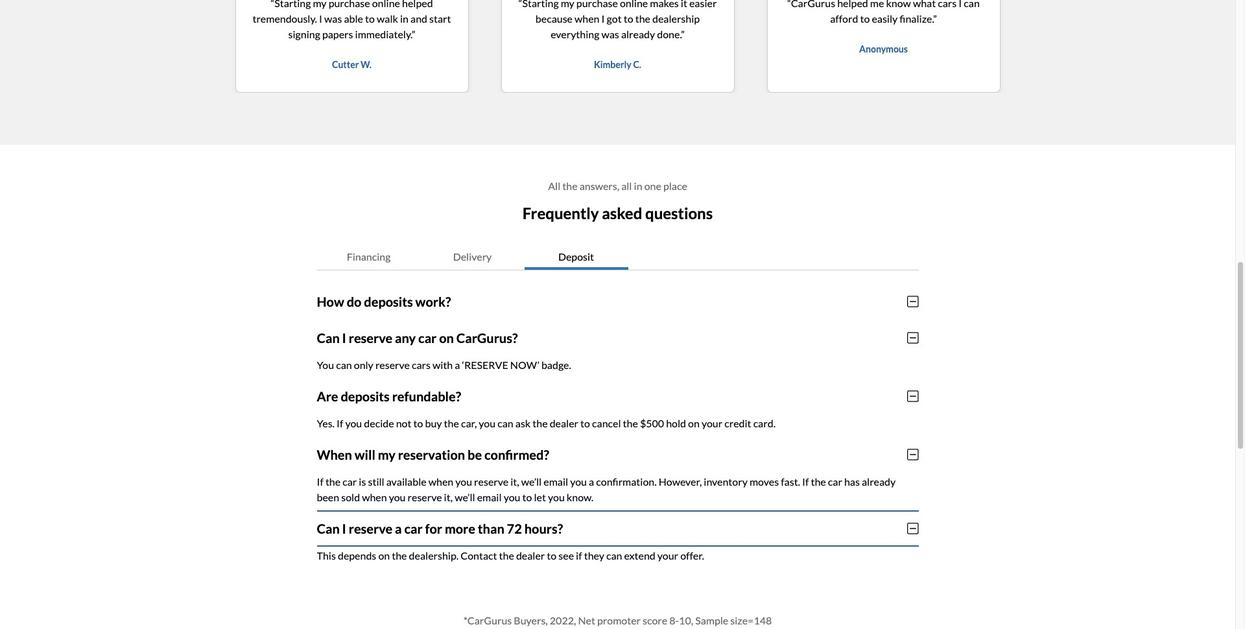 Task type: vqa. For each thing, say whether or not it's contained in the screenshot.
radii.
no



Task type: describe. For each thing, give the bounding box(es) containing it.
with
[[433, 358, 453, 371]]

moves
[[750, 475, 779, 488]]

is
[[359, 475, 366, 488]]

purchase for when
[[576, 0, 618, 9]]

tab list containing financing
[[317, 244, 919, 270]]

i inside starting my purchase online helped tremendously. i was able to walk in and start signing papers immediately.
[[319, 12, 322, 25]]

i down how
[[342, 330, 346, 345]]

delivery
[[453, 250, 492, 262]]

1 vertical spatial in
[[634, 180, 642, 192]]

kimberly
[[594, 59, 631, 70]]

deposit
[[558, 250, 594, 262]]

0 vertical spatial dealer
[[550, 417, 578, 429]]

c.
[[633, 59, 641, 70]]

let
[[534, 491, 546, 503]]

all
[[621, 180, 632, 192]]

if the car is still available when you reserve it, we'll email you a confirmation. however, inventory moves fast. if the car has already been sold when you reserve it, we'll email you to let you know.
[[317, 475, 896, 503]]

already inside starting my purchase online makes it easier because when i got to the dealership everything was already done.
[[621, 28, 655, 40]]

all the answers, all in one place
[[548, 180, 687, 192]]

score
[[643, 614, 667, 626]]

0 vertical spatial can
[[336, 358, 352, 371]]

starting my purchase online makes it easier because when i got to the dealership everything was already done.
[[522, 0, 717, 40]]

deposits inside are deposits refundable? dropdown button
[[341, 388, 390, 404]]

you
[[317, 358, 334, 371]]

car left "has"
[[828, 475, 842, 488]]

1 horizontal spatial if
[[337, 417, 343, 429]]

1 horizontal spatial can
[[498, 417, 513, 429]]

reserve down available
[[408, 491, 442, 503]]

not
[[396, 417, 411, 429]]

can i reserve any car on cargurus?
[[317, 330, 518, 345]]

minus square image for when will my reservation be confirmed?
[[907, 448, 919, 461]]

0 horizontal spatial email
[[477, 491, 502, 503]]

deposits inside how do deposits work? dropdown button
[[364, 294, 413, 309]]

you down available
[[389, 491, 406, 503]]

0 horizontal spatial it,
[[444, 491, 453, 503]]

place
[[663, 180, 687, 192]]

dealership
[[652, 12, 700, 25]]

got
[[607, 12, 622, 25]]

minus square image for delivery
[[907, 331, 919, 344]]

you right 'let'
[[548, 491, 565, 503]]

anonymous
[[859, 43, 908, 54]]

because
[[536, 12, 573, 25]]

see
[[559, 549, 574, 561]]

depends
[[338, 549, 376, 561]]

was inside starting my purchase online makes it easier because when i got to the dealership everything was already done.
[[601, 28, 619, 40]]

everything
[[551, 28, 599, 40]]

are deposits refundable?
[[317, 388, 461, 404]]

'reserve
[[462, 358, 508, 371]]

helped
[[402, 0, 433, 9]]

online for in
[[372, 0, 400, 9]]

the right ask
[[533, 417, 548, 429]]

1 horizontal spatial a
[[455, 358, 460, 371]]

dealership.
[[409, 549, 459, 561]]

car inside can i reserve any car on cargurus? dropdown button
[[418, 330, 437, 345]]

papers
[[322, 28, 353, 40]]

0 vertical spatial we'll
[[521, 475, 542, 488]]

only
[[354, 358, 373, 371]]

cutter
[[332, 59, 359, 70]]

the left dealership.
[[392, 549, 407, 561]]

confirmation.
[[596, 475, 657, 488]]

inventory
[[704, 475, 748, 488]]

this depends on the dealership. contact the dealer to see if they can extend your offer.
[[317, 549, 704, 561]]

reserve left cars
[[375, 358, 410, 371]]

extend
[[624, 549, 655, 561]]

1 horizontal spatial your
[[702, 417, 723, 429]]

one
[[644, 180, 661, 192]]

my inside when will my reservation be confirmed? dropdown button
[[378, 447, 395, 462]]

can i reserve a car for more than 72 hours? button
[[317, 510, 919, 547]]

0 horizontal spatial if
[[317, 475, 323, 488]]

$500
[[640, 417, 664, 429]]

sample
[[695, 614, 728, 626]]

reservation
[[398, 447, 465, 462]]

confirmed?
[[484, 447, 549, 462]]

*cargurus buyers, 2022, net promoter score 8-10, sample size=148
[[464, 614, 772, 626]]

however,
[[659, 475, 702, 488]]

size=148
[[730, 614, 772, 626]]

my for was
[[313, 0, 327, 9]]

72
[[507, 521, 522, 536]]

deposit tab
[[524, 244, 628, 270]]

starting for because
[[522, 0, 559, 9]]

can i reserve any car on cargurus? button
[[317, 320, 919, 356]]

w.
[[361, 59, 372, 70]]

how
[[317, 294, 344, 309]]

starting my purchase online helped tremendously. i was able to walk in and start signing papers immediately.
[[253, 0, 451, 40]]

all
[[548, 180, 560, 192]]

to inside if the car is still available when you reserve it, we'll email you a confirmation. however, inventory moves fast. if the car has already been sold when you reserve it, we'll email you to let you know.
[[522, 491, 532, 503]]

8-
[[669, 614, 679, 626]]

credit
[[725, 417, 751, 429]]

minus square image for frequently asked questions
[[907, 295, 919, 308]]

2 horizontal spatial can
[[606, 549, 622, 561]]

car left the is
[[343, 475, 357, 488]]

when will my reservation be confirmed?
[[317, 447, 549, 462]]

1 vertical spatial your
[[657, 549, 678, 561]]

the up been
[[325, 475, 341, 488]]

the right all
[[562, 180, 578, 192]]

cargurus?
[[456, 330, 518, 345]]

minus square image inside are deposits refundable? dropdown button
[[907, 390, 919, 403]]

done.
[[657, 28, 681, 40]]

walk
[[377, 12, 398, 25]]

1 horizontal spatial when
[[428, 475, 453, 488]]

how do deposits work?
[[317, 294, 451, 309]]

can for can i reserve any car on cargurus?
[[317, 330, 340, 345]]

frequently asked questions
[[523, 204, 713, 222]]

still
[[368, 475, 384, 488]]

can i reserve a car for more than 72 hours?
[[317, 521, 563, 536]]

in inside starting my purchase online helped tremendously. i was able to walk in and start signing papers immediately.
[[400, 12, 409, 25]]

know.
[[567, 491, 593, 503]]

purchase for able
[[329, 0, 370, 9]]

financing tab
[[317, 244, 421, 270]]

you can only reserve cars with a 'reserve now' badge.
[[317, 358, 571, 371]]

i up the depends
[[342, 521, 346, 536]]

to inside starting my purchase online helped tremendously. i was able to walk in and start signing papers immediately.
[[365, 12, 375, 25]]

buyers,
[[514, 614, 548, 626]]

to right not
[[413, 417, 423, 429]]



Task type: locate. For each thing, give the bounding box(es) containing it.
can up you
[[317, 330, 340, 345]]

offer.
[[680, 549, 704, 561]]

deposits
[[364, 294, 413, 309], [341, 388, 390, 404]]

my right will
[[378, 447, 395, 462]]

my up signing
[[313, 0, 327, 9]]

card.
[[753, 417, 776, 429]]

when inside starting my purchase online makes it easier because when i got to the dealership everything was already done.
[[575, 12, 600, 25]]

ask
[[515, 417, 531, 429]]

1 vertical spatial deposits
[[341, 388, 390, 404]]

when will my reservation be confirmed? button
[[317, 436, 919, 473]]

*cargurus
[[464, 614, 512, 626]]

on right the depends
[[378, 549, 390, 561]]

if up been
[[317, 475, 323, 488]]

1 vertical spatial can
[[498, 417, 513, 429]]

email up 'than'
[[477, 491, 502, 503]]

starting for was
[[274, 0, 311, 9]]

when down still
[[362, 491, 387, 503]]

how do deposits work? button
[[317, 283, 919, 320]]

the left car,
[[444, 417, 459, 429]]

to inside starting my purchase online makes it easier because when i got to the dealership everything was already done.
[[624, 12, 633, 25]]

1 vertical spatial email
[[477, 491, 502, 503]]

minus square image
[[907, 295, 919, 308], [907, 331, 919, 344], [907, 390, 919, 403]]

if right the yes.
[[337, 417, 343, 429]]

0 vertical spatial in
[[400, 12, 409, 25]]

was down got
[[601, 28, 619, 40]]

1 horizontal spatial on
[[439, 330, 454, 345]]

car left "for"
[[404, 521, 423, 536]]

the
[[635, 12, 650, 25], [562, 180, 578, 192], [444, 417, 459, 429], [533, 417, 548, 429], [623, 417, 638, 429], [325, 475, 341, 488], [811, 475, 826, 488], [392, 549, 407, 561], [499, 549, 514, 561]]

2022,
[[550, 614, 576, 626]]

2 online from the left
[[620, 0, 648, 9]]

will
[[355, 447, 375, 462]]

was up papers
[[324, 12, 342, 25]]

asked
[[602, 204, 642, 222]]

0 vertical spatial it,
[[510, 475, 519, 488]]

can up this
[[317, 521, 340, 536]]

buy
[[425, 417, 442, 429]]

if right fast.
[[802, 475, 809, 488]]

2 vertical spatial can
[[606, 549, 622, 561]]

fast.
[[781, 475, 800, 488]]

already inside if the car is still available when you reserve it, we'll email you a confirmation. however, inventory moves fast. if the car has already been sold when you reserve it, we'll email you to let you know.
[[862, 475, 896, 488]]

easier
[[689, 0, 717, 9]]

1 horizontal spatial it,
[[510, 475, 519, 488]]

to left 'let'
[[522, 491, 532, 503]]

any
[[395, 330, 416, 345]]

0 horizontal spatial my
[[313, 0, 327, 9]]

1 starting from the left
[[274, 0, 311, 9]]

a up know.
[[589, 475, 594, 488]]

email up 'let'
[[544, 475, 568, 488]]

on
[[439, 330, 454, 345], [688, 417, 700, 429], [378, 549, 390, 561]]

0 horizontal spatial was
[[324, 12, 342, 25]]

cars
[[412, 358, 431, 371]]

1 can from the top
[[317, 330, 340, 345]]

can for can i reserve a car for more than 72 hours?
[[317, 521, 340, 536]]

1 vertical spatial a
[[589, 475, 594, 488]]

has
[[844, 475, 860, 488]]

0 vertical spatial minus square image
[[907, 448, 919, 461]]

can
[[336, 358, 352, 371], [498, 417, 513, 429], [606, 549, 622, 561]]

2 horizontal spatial my
[[561, 0, 574, 9]]

net
[[578, 614, 595, 626]]

you right car,
[[479, 417, 496, 429]]

the right fast.
[[811, 475, 826, 488]]

email
[[544, 475, 568, 488], [477, 491, 502, 503]]

answers,
[[580, 180, 619, 192]]

questions
[[645, 204, 713, 222]]

can right "they"
[[606, 549, 622, 561]]

on inside dropdown button
[[439, 330, 454, 345]]

to right the able
[[365, 12, 375, 25]]

minus square image inside can i reserve any car on cargurus? dropdown button
[[907, 331, 919, 344]]

badge.
[[541, 358, 571, 371]]

start
[[429, 12, 451, 25]]

on up you can only reserve cars with a 'reserve now' badge.
[[439, 330, 454, 345]]

purchase inside starting my purchase online helped tremendously. i was able to walk in and start signing papers immediately.
[[329, 0, 370, 9]]

2 vertical spatial a
[[395, 521, 402, 536]]

1 minus square image from the top
[[907, 295, 919, 308]]

minus square image for can i reserve a car for more than 72 hours?
[[907, 522, 919, 535]]

0 vertical spatial your
[[702, 417, 723, 429]]

minus square image
[[907, 448, 919, 461], [907, 522, 919, 535]]

i up signing
[[319, 12, 322, 25]]

0 vertical spatial email
[[544, 475, 568, 488]]

online for to
[[620, 0, 648, 9]]

2 horizontal spatial when
[[575, 12, 600, 25]]

3 minus square image from the top
[[907, 390, 919, 403]]

in right all
[[634, 180, 642, 192]]

to right got
[[624, 12, 633, 25]]

car right any
[[418, 330, 437, 345]]

it, up 'can i reserve a car for more than 72 hours?'
[[444, 491, 453, 503]]

2 vertical spatial on
[[378, 549, 390, 561]]

promoter
[[597, 614, 641, 626]]

2 horizontal spatial if
[[802, 475, 809, 488]]

we'll up 'let'
[[521, 475, 542, 488]]

1 minus square image from the top
[[907, 448, 919, 461]]

1 vertical spatial minus square image
[[907, 522, 919, 535]]

1 vertical spatial already
[[862, 475, 896, 488]]

minus square image inside can i reserve a car for more than 72 hours? dropdown button
[[907, 522, 919, 535]]

than
[[478, 521, 504, 536]]

available
[[386, 475, 426, 488]]

deposits right do
[[364, 294, 413, 309]]

a inside can i reserve a car for more than 72 hours? dropdown button
[[395, 521, 402, 536]]

to left cancel at the bottom of the page
[[580, 417, 590, 429]]

already down got
[[621, 28, 655, 40]]

signing
[[288, 28, 320, 40]]

financing
[[347, 250, 391, 262]]

0 vertical spatial on
[[439, 330, 454, 345]]

minus square image inside when will my reservation be confirmed? dropdown button
[[907, 448, 919, 461]]

tremendously.
[[253, 12, 317, 25]]

reserve up the depends
[[349, 521, 392, 536]]

able
[[344, 12, 363, 25]]

yes.
[[317, 417, 335, 429]]

you up know.
[[570, 475, 587, 488]]

refundable?
[[392, 388, 461, 404]]

starting up because
[[522, 0, 559, 9]]

the inside starting my purchase online makes it easier because when i got to the dealership everything was already done.
[[635, 12, 650, 25]]

1 purchase from the left
[[329, 0, 370, 9]]

0 vertical spatial can
[[317, 330, 340, 345]]

we'll
[[521, 475, 542, 488], [455, 491, 475, 503]]

for
[[425, 521, 442, 536]]

2 vertical spatial minus square image
[[907, 390, 919, 403]]

the right contact
[[499, 549, 514, 561]]

1 vertical spatial on
[[688, 417, 700, 429]]

2 can from the top
[[317, 521, 340, 536]]

already
[[621, 28, 655, 40], [862, 475, 896, 488]]

it, down confirmed?
[[510, 475, 519, 488]]

you down be
[[455, 475, 472, 488]]

dealer
[[550, 417, 578, 429], [516, 549, 545, 561]]

minus square image inside how do deposits work? dropdown button
[[907, 295, 919, 308]]

1 horizontal spatial purchase
[[576, 0, 618, 9]]

been
[[317, 491, 339, 503]]

0 vertical spatial a
[[455, 358, 460, 371]]

0 vertical spatial when
[[575, 12, 600, 25]]

online up "walk"
[[372, 0, 400, 9]]

1 vertical spatial we'll
[[455, 491, 475, 503]]

you left 'let'
[[504, 491, 520, 503]]

this
[[317, 549, 336, 561]]

we'll up more
[[455, 491, 475, 503]]

you left decide
[[345, 417, 362, 429]]

0 vertical spatial minus square image
[[907, 295, 919, 308]]

2 starting from the left
[[522, 0, 559, 9]]

in
[[400, 12, 409, 25], [634, 180, 642, 192]]

a right with
[[455, 358, 460, 371]]

0 horizontal spatial can
[[336, 358, 352, 371]]

1 horizontal spatial already
[[862, 475, 896, 488]]

0 horizontal spatial starting
[[274, 0, 311, 9]]

when down when will my reservation be confirmed?
[[428, 475, 453, 488]]

dealer down hours?
[[516, 549, 545, 561]]

immediately.
[[355, 28, 412, 40]]

1 vertical spatial minus square image
[[907, 331, 919, 344]]

0 vertical spatial was
[[324, 12, 342, 25]]

your
[[702, 417, 723, 429], [657, 549, 678, 561]]

hours?
[[524, 521, 563, 536]]

1 horizontal spatial online
[[620, 0, 648, 9]]

0 horizontal spatial on
[[378, 549, 390, 561]]

the left $500
[[623, 417, 638, 429]]

when up everything
[[575, 12, 600, 25]]

0 horizontal spatial a
[[395, 521, 402, 536]]

0 vertical spatial deposits
[[364, 294, 413, 309]]

0 horizontal spatial dealer
[[516, 549, 545, 561]]

my inside starting my purchase online helped tremendously. i was able to walk in and start signing papers immediately.
[[313, 0, 327, 9]]

1 horizontal spatial was
[[601, 28, 619, 40]]

1 horizontal spatial email
[[544, 475, 568, 488]]

0 horizontal spatial we'll
[[455, 491, 475, 503]]

delivery tab
[[421, 244, 524, 270]]

if
[[337, 417, 343, 429], [317, 475, 323, 488], [802, 475, 809, 488]]

reserve down be
[[474, 475, 508, 488]]

my inside starting my purchase online makes it easier because when i got to the dealership everything was already done.
[[561, 0, 574, 9]]

can left ask
[[498, 417, 513, 429]]

to left see at the bottom left
[[547, 549, 557, 561]]

car inside can i reserve a car for more than 72 hours? dropdown button
[[404, 521, 423, 536]]

starting inside starting my purchase online helped tremendously. i was able to walk in and start signing papers immediately.
[[274, 0, 311, 9]]

purchase up the able
[[329, 0, 370, 9]]

already right "has"
[[862, 475, 896, 488]]

starting up the tremendously.
[[274, 0, 311, 9]]

cutter w.
[[332, 59, 372, 70]]

my
[[313, 0, 327, 9], [561, 0, 574, 9], [378, 447, 395, 462]]

work?
[[415, 294, 451, 309]]

tab list
[[317, 244, 919, 270]]

was
[[324, 12, 342, 25], [601, 28, 619, 40]]

reserve up only
[[349, 330, 392, 345]]

1 vertical spatial can
[[317, 521, 340, 536]]

your left offer.
[[657, 549, 678, 561]]

are
[[317, 388, 338, 404]]

2 horizontal spatial a
[[589, 475, 594, 488]]

kimberly c.
[[594, 59, 641, 70]]

0 horizontal spatial online
[[372, 0, 400, 9]]

was inside starting my purchase online helped tremendously. i was able to walk in and start signing papers immediately.
[[324, 12, 342, 25]]

purchase up got
[[576, 0, 618, 9]]

if
[[576, 549, 582, 561]]

i left got
[[602, 12, 605, 25]]

0 horizontal spatial your
[[657, 549, 678, 561]]

0 horizontal spatial purchase
[[329, 0, 370, 9]]

you
[[345, 417, 362, 429], [479, 417, 496, 429], [455, 475, 472, 488], [570, 475, 587, 488], [389, 491, 406, 503], [504, 491, 520, 503], [548, 491, 565, 503]]

online up got
[[620, 0, 648, 9]]

a inside if the car is still available when you reserve it, we'll email you a confirmation. however, inventory moves fast. if the car has already been sold when you reserve it, we'll email you to let you know.
[[589, 475, 594, 488]]

online
[[372, 0, 400, 9], [620, 0, 648, 9]]

online inside starting my purchase online helped tremendously. i was able to walk in and start signing papers immediately.
[[372, 0, 400, 9]]

in left and on the left
[[400, 12, 409, 25]]

can right you
[[336, 358, 352, 371]]

when
[[317, 447, 352, 462]]

online inside starting my purchase online makes it easier because when i got to the dealership everything was already done.
[[620, 0, 648, 9]]

your left credit
[[702, 417, 723, 429]]

frequently
[[523, 204, 599, 222]]

hold
[[666, 417, 686, 429]]

10,
[[679, 614, 693, 626]]

can
[[317, 330, 340, 345], [317, 521, 340, 536]]

now'
[[510, 358, 539, 371]]

contact
[[461, 549, 497, 561]]

2 minus square image from the top
[[907, 331, 919, 344]]

deposits up decide
[[341, 388, 390, 404]]

1 vertical spatial dealer
[[516, 549, 545, 561]]

when
[[575, 12, 600, 25], [428, 475, 453, 488], [362, 491, 387, 503]]

1 vertical spatial when
[[428, 475, 453, 488]]

0 horizontal spatial already
[[621, 28, 655, 40]]

1 vertical spatial was
[[601, 28, 619, 40]]

dealer right ask
[[550, 417, 578, 429]]

2 minus square image from the top
[[907, 522, 919, 535]]

2 vertical spatial when
[[362, 491, 387, 503]]

2 horizontal spatial on
[[688, 417, 700, 429]]

1 vertical spatial it,
[[444, 491, 453, 503]]

more
[[445, 521, 475, 536]]

2 purchase from the left
[[576, 0, 618, 9]]

on right hold
[[688, 417, 700, 429]]

be
[[468, 447, 482, 462]]

and
[[411, 12, 427, 25]]

the down 'makes'
[[635, 12, 650, 25]]

0 vertical spatial already
[[621, 28, 655, 40]]

purchase inside starting my purchase online makes it easier because when i got to the dealership everything was already done.
[[576, 0, 618, 9]]

my up because
[[561, 0, 574, 9]]

a left "for"
[[395, 521, 402, 536]]

1 online from the left
[[372, 0, 400, 9]]

1 horizontal spatial we'll
[[521, 475, 542, 488]]

my for because
[[561, 0, 574, 9]]

1 horizontal spatial dealer
[[550, 417, 578, 429]]

i inside starting my purchase online makes it easier because when i got to the dealership everything was already done.
[[602, 12, 605, 25]]

1 horizontal spatial in
[[634, 180, 642, 192]]

0 horizontal spatial in
[[400, 12, 409, 25]]

1 horizontal spatial starting
[[522, 0, 559, 9]]

1 horizontal spatial my
[[378, 447, 395, 462]]

car,
[[461, 417, 477, 429]]

starting inside starting my purchase online makes it easier because when i got to the dealership everything was already done.
[[522, 0, 559, 9]]

0 horizontal spatial when
[[362, 491, 387, 503]]



